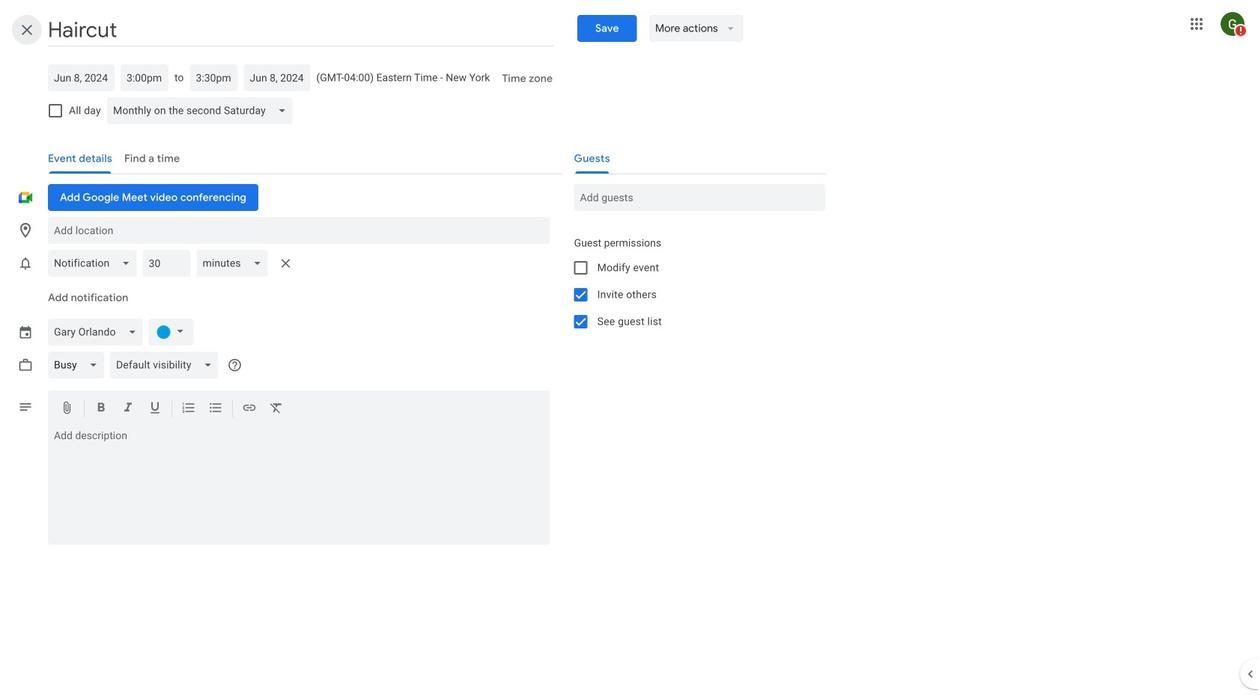 Task type: vqa. For each thing, say whether or not it's contained in the screenshot.
Guests text box
yes



Task type: locate. For each thing, give the bounding box(es) containing it.
Add location text field
[[54, 217, 544, 244]]

bold image
[[94, 401, 109, 418]]

numbered list image
[[181, 401, 196, 418]]

underline image
[[148, 401, 162, 418]]

Title text field
[[48, 13, 554, 46]]

bulleted list image
[[208, 401, 223, 418]]

group
[[562, 232, 826, 335]]

None field
[[107, 93, 293, 129], [48, 246, 137, 282], [196, 246, 268, 282], [48, 315, 143, 350], [48, 347, 104, 383], [110, 347, 218, 383], [107, 93, 293, 129], [48, 246, 137, 282], [196, 246, 268, 282], [48, 315, 143, 350], [48, 347, 104, 383], [110, 347, 218, 383]]

italic image
[[121, 401, 136, 418]]

Minutes in advance for notification number field
[[149, 250, 185, 277]]

Start date text field
[[54, 64, 109, 91]]

30 minutes before element
[[48, 246, 298, 282]]

Start time text field
[[127, 64, 162, 91]]

Guests text field
[[580, 184, 820, 211]]



Task type: describe. For each thing, give the bounding box(es) containing it.
Description text field
[[48, 430, 550, 542]]

End date text field
[[250, 64, 304, 91]]

formatting options toolbar
[[48, 391, 550, 427]]

remove formatting image
[[269, 401, 284, 418]]

End time text field
[[196, 64, 232, 91]]

insert link image
[[242, 401, 257, 418]]



